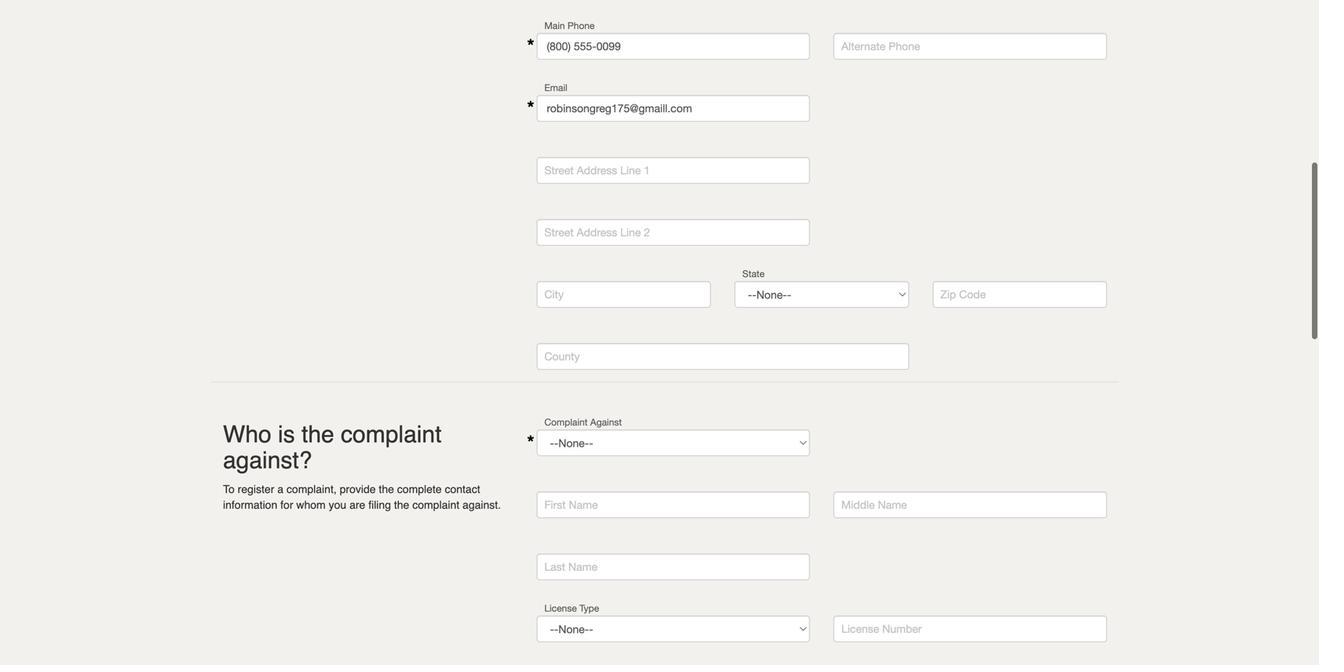 Task type: vqa. For each thing, say whether or not it's contained in the screenshot.
If You Do Not Hold A License Or Have Not Previously Applied For A License Or Certificate In Ohio, Please Select "I Don'T Have A License".
no



Task type: locate. For each thing, give the bounding box(es) containing it.
name right last
[[569, 560, 598, 573]]

2 address from the top
[[577, 226, 618, 239]]

license left number on the right bottom of page
[[842, 623, 880, 635]]

complaint
[[545, 417, 588, 428]]

street up "city" at left top
[[545, 226, 574, 239]]

complaint against
[[545, 417, 622, 428]]

complaint
[[341, 421, 442, 448], [413, 499, 460, 511]]

against?
[[223, 447, 312, 474]]

you
[[329, 499, 347, 511]]

address for 2
[[577, 226, 618, 239]]

the up filing
[[379, 483, 394, 496]]

alternate
[[842, 40, 886, 53]]

email
[[545, 82, 568, 93]]

provide
[[340, 483, 376, 496]]

phone
[[568, 20, 595, 31], [889, 40, 921, 53]]

Alternate Phone text field
[[834, 33, 1108, 60]]

1 vertical spatial line
[[621, 226, 641, 239]]

0 vertical spatial phone
[[568, 20, 595, 31]]

complaint down complete on the bottom
[[413, 499, 460, 511]]

line left 2
[[621, 226, 641, 239]]

1 horizontal spatial phone
[[889, 40, 921, 53]]

0 vertical spatial line
[[621, 164, 641, 177]]

license left 'type' at bottom left
[[545, 603, 577, 614]]

license
[[545, 603, 577, 614], [842, 623, 880, 635]]

name right first
[[569, 498, 598, 511]]

license for license number
[[842, 623, 880, 635]]

2 line from the top
[[621, 226, 641, 239]]

street address line 1
[[545, 164, 650, 177]]

1 street from the top
[[545, 164, 574, 177]]

0 horizontal spatial license
[[545, 603, 577, 614]]

address left 2
[[577, 226, 618, 239]]

is
[[278, 421, 295, 448]]

phone right main
[[568, 20, 595, 31]]

1 vertical spatial complaint
[[413, 499, 460, 511]]

complete
[[397, 483, 442, 496]]

First Name text field
[[537, 492, 810, 518]]

Zip Code text field
[[933, 281, 1108, 308]]

1 vertical spatial street
[[545, 226, 574, 239]]

2 street from the top
[[545, 226, 574, 239]]

name right middle
[[878, 498, 907, 511]]

name
[[569, 498, 598, 511], [878, 498, 907, 511], [569, 560, 598, 573]]

state
[[743, 268, 765, 279]]

complaint up complete on the bottom
[[341, 421, 442, 448]]

name for middle name
[[878, 498, 907, 511]]

0 vertical spatial complaint
[[341, 421, 442, 448]]

line for 2
[[621, 226, 641, 239]]

complaint inside who is the complaint against?
[[341, 421, 442, 448]]

filing
[[369, 499, 391, 511]]

the
[[302, 421, 334, 448], [379, 483, 394, 496], [394, 499, 410, 511]]

street
[[545, 164, 574, 177], [545, 226, 574, 239]]

City text field
[[537, 281, 711, 308]]

register
[[238, 483, 274, 496]]

1 vertical spatial address
[[577, 226, 618, 239]]

license for license type
[[545, 603, 577, 614]]

0 vertical spatial license
[[545, 603, 577, 614]]

alternate phone
[[842, 40, 921, 53]]

0 vertical spatial street
[[545, 164, 574, 177]]

1 vertical spatial the
[[379, 483, 394, 496]]

1 horizontal spatial license
[[842, 623, 880, 635]]

street up street address line 2
[[545, 164, 574, 177]]

2
[[644, 226, 650, 239]]

0 vertical spatial address
[[577, 164, 618, 177]]

1 line from the top
[[621, 164, 641, 177]]

0 vertical spatial the
[[302, 421, 334, 448]]

the right filing
[[394, 499, 410, 511]]

1 address from the top
[[577, 164, 618, 177]]

the inside who is the complaint against?
[[302, 421, 334, 448]]

complaint inside to register a complaint, provide the complete contact information for whom you are filing the complaint against.
[[413, 499, 460, 511]]

information
[[223, 499, 277, 511]]

line left 1 on the top left of page
[[621, 164, 641, 177]]

address
[[577, 164, 618, 177], [577, 226, 618, 239]]

address left 1 on the top left of page
[[577, 164, 618, 177]]

phone for main phone
[[568, 20, 595, 31]]

the right is
[[302, 421, 334, 448]]

Street Address Line 2 text field
[[537, 219, 810, 246]]

line for 1
[[621, 164, 641, 177]]

are
[[350, 499, 366, 511]]

1 vertical spatial license
[[842, 623, 880, 635]]

0 horizontal spatial phone
[[568, 20, 595, 31]]

against.
[[463, 499, 501, 511]]

phone right "alternate" on the top
[[889, 40, 921, 53]]

1
[[644, 164, 650, 177]]

Email text field
[[537, 95, 810, 122]]

street for street address line 1
[[545, 164, 574, 177]]

first name
[[545, 498, 598, 511]]

whom
[[296, 499, 326, 511]]

for
[[281, 499, 293, 511]]

line
[[621, 164, 641, 177], [621, 226, 641, 239]]

1 vertical spatial phone
[[889, 40, 921, 53]]



Task type: describe. For each thing, give the bounding box(es) containing it.
phone for alternate phone
[[889, 40, 921, 53]]

zip
[[941, 288, 957, 301]]

city
[[545, 288, 564, 301]]

2 vertical spatial the
[[394, 499, 410, 511]]

against
[[591, 417, 622, 428]]

street address line 2
[[545, 226, 650, 239]]

code
[[960, 288, 986, 301]]

who is the complaint against?
[[223, 421, 442, 474]]

License Number text field
[[834, 616, 1108, 643]]

name for last name
[[569, 560, 598, 573]]

number
[[883, 623, 922, 635]]

street for street address line 2
[[545, 226, 574, 239]]

middle name
[[842, 498, 907, 511]]

license type
[[545, 603, 599, 614]]

who
[[223, 421, 272, 448]]

contact
[[445, 483, 480, 496]]

address for 1
[[577, 164, 618, 177]]

county
[[545, 350, 580, 363]]

complaint,
[[287, 483, 337, 496]]

last name
[[545, 560, 598, 573]]

license number
[[842, 623, 922, 635]]

a
[[277, 483, 284, 496]]

Middle Name text field
[[834, 492, 1108, 518]]

to register a complaint, provide the complete contact information for whom you are filing the complaint against.
[[223, 483, 501, 511]]

zip code
[[941, 288, 986, 301]]

last
[[545, 560, 566, 573]]

main
[[545, 20, 565, 31]]

County text field
[[537, 343, 909, 370]]

Street Address Line 1 text field
[[537, 157, 810, 184]]

name for first name
[[569, 498, 598, 511]]

Main Phone text field
[[537, 33, 810, 60]]

main phone
[[545, 20, 595, 31]]

first
[[545, 498, 566, 511]]

type
[[580, 603, 599, 614]]

middle
[[842, 498, 875, 511]]

Last Name text field
[[537, 554, 810, 581]]

to
[[223, 483, 235, 496]]



